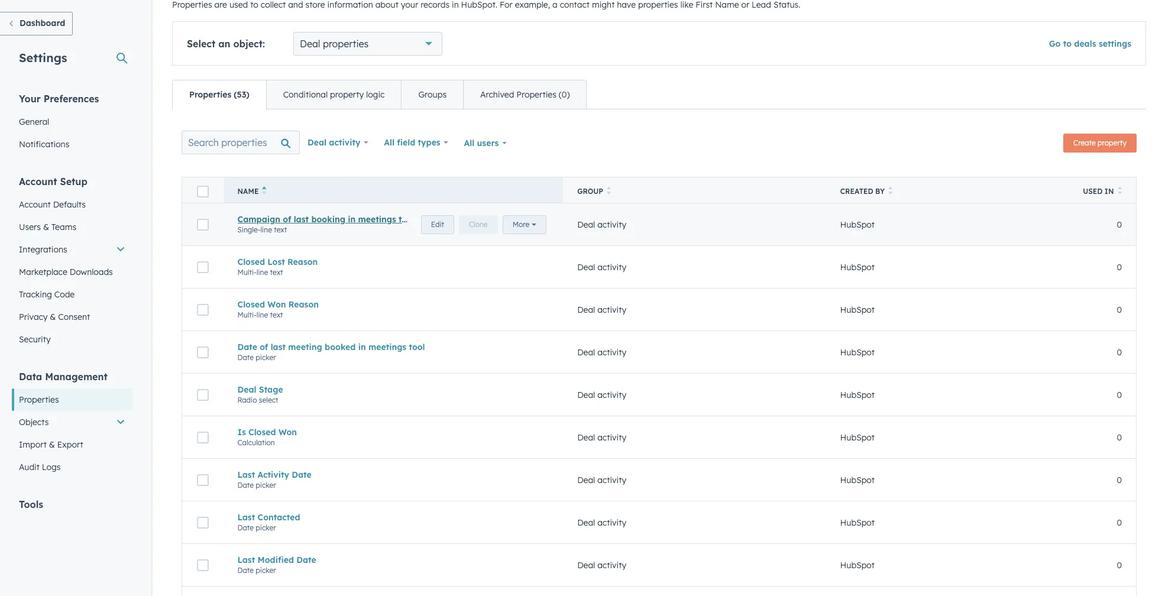 Task type: locate. For each thing, give the bounding box(es) containing it.
2 press to sort. image from the left
[[889, 186, 893, 195]]

deal activity for last activity date
[[577, 475, 627, 485]]

closed down closed lost reason multi-line text
[[238, 299, 265, 310]]

create
[[1074, 138, 1096, 147]]

multi- inside closed lost reason multi-line text
[[238, 268, 257, 277]]

general
[[19, 117, 49, 127]]

defaults
[[53, 199, 86, 210]]

created
[[840, 187, 873, 196]]

last left activity
[[238, 469, 255, 480]]

lost
[[268, 256, 285, 267]]

of inside date of last meeting booked in meetings tool date picker
[[260, 342, 268, 352]]

0 horizontal spatial press to sort. image
[[607, 186, 611, 195]]

property for conditional
[[330, 89, 364, 100]]

& inside data management element
[[49, 440, 55, 450]]

line inside campaign of last booking in meetings tool single-line text
[[261, 225, 272, 234]]

date inside last contacted date picker
[[238, 523, 254, 532]]

3 press to sort. element from the left
[[1118, 186, 1122, 196]]

last left the meeting
[[271, 342, 286, 352]]

property left the logic
[[330, 89, 364, 100]]

5 0 from the top
[[1117, 390, 1122, 400]]

closed won reason button
[[238, 299, 549, 310]]

2 vertical spatial line
[[257, 310, 268, 319]]

1 horizontal spatial all
[[464, 138, 475, 148]]

text inside closed lost reason multi-line text
[[270, 268, 283, 277]]

2 horizontal spatial press to sort. image
[[1118, 186, 1122, 195]]

0 for is closed won
[[1117, 432, 1122, 443]]

2 vertical spatial &
[[49, 440, 55, 450]]

date of last meeting booked in meetings tool date picker
[[238, 342, 425, 362]]

1 vertical spatial last
[[238, 512, 255, 523]]

closed
[[238, 256, 265, 267], [238, 299, 265, 310], [248, 427, 276, 437]]

all inside popup button
[[464, 138, 475, 148]]

of
[[283, 214, 291, 224], [260, 342, 268, 352]]

0 vertical spatial in
[[348, 214, 356, 224]]

is closed won calculation
[[238, 427, 297, 447]]

all left "field"
[[384, 137, 395, 148]]

4 hubspot from the top
[[840, 347, 875, 358]]

line
[[261, 225, 272, 234], [257, 268, 268, 277], [257, 310, 268, 319]]

tool left edit
[[399, 214, 415, 224]]

won
[[268, 299, 286, 310], [279, 427, 297, 437]]

deal activity for is closed won
[[577, 432, 627, 443]]

1 vertical spatial last
[[271, 342, 286, 352]]

press to sort. image for used in
[[1118, 186, 1122, 195]]

your preferences
[[19, 93, 99, 105]]

text down closed lost reason multi-line text
[[270, 310, 283, 319]]

0 vertical spatial won
[[268, 299, 286, 310]]

ascending sort. press to sort descending. element
[[262, 186, 267, 196]]

text down campaign
[[274, 225, 287, 234]]

0 vertical spatial of
[[283, 214, 291, 224]]

press to sort. image right in
[[1118, 186, 1122, 195]]

press to sort. image inside group button
[[607, 186, 611, 195]]

2 vertical spatial closed
[[248, 427, 276, 437]]

multi- for closed lost reason
[[238, 268, 257, 277]]

date down last contacted date picker
[[238, 566, 254, 575]]

account up users
[[19, 199, 51, 210]]

2 vertical spatial text
[[270, 310, 283, 319]]

deal activity for closed lost reason
[[577, 262, 627, 272]]

reason right 'lost'
[[288, 256, 318, 267]]

press to sort. element right group
[[607, 186, 611, 196]]

last for meeting
[[271, 342, 286, 352]]

press to sort. element inside the created by button
[[889, 186, 893, 196]]

last for booking
[[294, 214, 309, 224]]

picker inside the last activity date date picker
[[256, 481, 276, 490]]

account setup
[[19, 176, 87, 188]]

0 for closed won reason
[[1117, 304, 1122, 315]]

meetings down closed won reason button
[[369, 342, 406, 352]]

1 press to sort. element from the left
[[607, 186, 611, 196]]

in right booked
[[358, 342, 366, 352]]

select
[[259, 395, 278, 404]]

6 hubspot from the top
[[840, 432, 875, 443]]

4 picker from the top
[[256, 566, 276, 575]]

picker down "contacted"
[[256, 523, 276, 532]]

of down closed won reason multi-line text
[[260, 342, 268, 352]]

line inside closed lost reason multi-line text
[[257, 268, 268, 277]]

multi- down closed lost reason multi-line text
[[238, 310, 257, 319]]

activity for date of last meeting booked in meetings tool
[[598, 347, 627, 358]]

3 press to sort. image from the left
[[1118, 186, 1122, 195]]

press to sort. element for used in
[[1118, 186, 1122, 196]]

last modified date button
[[238, 555, 549, 565]]

line down campaign
[[261, 225, 272, 234]]

date
[[238, 342, 257, 352], [238, 353, 254, 362], [292, 469, 312, 480], [238, 481, 254, 490], [238, 523, 254, 532], [297, 555, 316, 565], [238, 566, 254, 575]]

2 press to sort. element from the left
[[889, 186, 893, 196]]

last inside campaign of last booking in meetings tool single-line text
[[294, 214, 309, 224]]

2 horizontal spatial press to sort. element
[[1118, 186, 1122, 196]]

select
[[187, 38, 215, 50]]

6 0 from the top
[[1117, 432, 1122, 443]]

0 horizontal spatial press to sort. element
[[607, 186, 611, 196]]

0 vertical spatial tool
[[399, 214, 415, 224]]

8 hubspot from the top
[[840, 517, 875, 528]]

of inside campaign of last booking in meetings tool single-line text
[[283, 214, 291, 224]]

deal activity for last contacted
[[577, 517, 627, 528]]

picker down activity
[[256, 481, 276, 490]]

multi- inside closed won reason multi-line text
[[238, 310, 257, 319]]

hubspot for closed won reason
[[840, 304, 875, 315]]

last left booking
[[294, 214, 309, 224]]

users & teams
[[19, 222, 76, 232]]

2 account from the top
[[19, 199, 51, 210]]

account up account defaults
[[19, 176, 57, 188]]

press to sort. element inside group button
[[607, 186, 611, 196]]

0 for last activity date
[[1117, 475, 1122, 485]]

group
[[577, 187, 603, 196]]

more
[[513, 220, 530, 229]]

1 vertical spatial closed
[[238, 299, 265, 310]]

hubspot for deal stage
[[840, 390, 875, 400]]

2 last from the top
[[238, 512, 255, 523]]

1 last from the top
[[238, 469, 255, 480]]

single-
[[238, 225, 261, 234]]

1 horizontal spatial press to sort. element
[[889, 186, 893, 196]]

last inside date of last meeting booked in meetings tool date picker
[[271, 342, 286, 352]]

all field types button
[[376, 131, 456, 154]]

ascending sort. press to sort descending. image
[[262, 186, 267, 195]]

0 horizontal spatial in
[[348, 214, 356, 224]]

1 horizontal spatial of
[[283, 214, 291, 224]]

1 vertical spatial in
[[358, 342, 366, 352]]

1 0 from the top
[[1117, 219, 1122, 230]]

reason
[[288, 256, 318, 267], [289, 299, 319, 310]]

multi-
[[238, 268, 257, 277], [238, 310, 257, 319]]

won inside closed won reason multi-line text
[[268, 299, 286, 310]]

closed left 'lost'
[[238, 256, 265, 267]]

0 vertical spatial closed
[[238, 256, 265, 267]]

multi- down single-
[[238, 268, 257, 277]]

deal
[[300, 38, 320, 50], [308, 137, 327, 148], [577, 219, 595, 230], [577, 262, 595, 272], [577, 304, 595, 315], [577, 347, 595, 358], [238, 384, 256, 395], [577, 390, 595, 400], [577, 432, 595, 443], [577, 475, 595, 485], [577, 517, 595, 528], [577, 560, 595, 571]]

all left users
[[464, 138, 475, 148]]

line for won
[[257, 310, 268, 319]]

activity for is closed won
[[598, 432, 627, 443]]

reason inside closed won reason multi-line text
[[289, 299, 319, 310]]

9 hubspot from the top
[[840, 560, 875, 571]]

0 vertical spatial property
[[330, 89, 364, 100]]

properties left (0)
[[517, 89, 557, 100]]

1 vertical spatial property
[[1098, 138, 1127, 147]]

account
[[19, 176, 57, 188], [19, 199, 51, 210]]

marketplace
[[19, 267, 67, 277]]

0
[[1117, 219, 1122, 230], [1117, 262, 1122, 272], [1117, 304, 1122, 315], [1117, 347, 1122, 358], [1117, 390, 1122, 400], [1117, 432, 1122, 443], [1117, 475, 1122, 485], [1117, 517, 1122, 528], [1117, 560, 1122, 571]]

press to sort. element
[[607, 186, 611, 196], [889, 186, 893, 196], [1118, 186, 1122, 196]]

date right "modified" at the left bottom of the page
[[297, 555, 316, 565]]

marketplace downloads
[[19, 267, 113, 277]]

& for consent
[[50, 312, 56, 322]]

more button
[[503, 215, 547, 234]]

press to sort. element right in
[[1118, 186, 1122, 196]]

last inside last modified date date picker
[[238, 555, 255, 565]]

tool inside campaign of last booking in meetings tool single-line text
[[399, 214, 415, 224]]

1 vertical spatial multi-
[[238, 310, 257, 319]]

1 vertical spatial line
[[257, 268, 268, 277]]

1 vertical spatial reason
[[289, 299, 319, 310]]

logs
[[42, 462, 61, 473]]

1 horizontal spatial in
[[358, 342, 366, 352]]

modified
[[258, 555, 294, 565]]

tool up deal stage button in the bottom left of the page
[[409, 342, 425, 352]]

closed inside closed won reason multi-line text
[[238, 299, 265, 310]]

security link
[[12, 328, 133, 351]]

0 horizontal spatial all
[[384, 137, 395, 148]]

general link
[[12, 111, 133, 133]]

press to sort. image for created by
[[889, 186, 893, 195]]

3 last from the top
[[238, 555, 255, 565]]

4 0 from the top
[[1117, 347, 1122, 358]]

0 vertical spatial reason
[[288, 256, 318, 267]]

hubspot
[[840, 219, 875, 230], [840, 262, 875, 272], [840, 304, 875, 315], [840, 347, 875, 358], [840, 390, 875, 400], [840, 432, 875, 443], [840, 475, 875, 485], [840, 517, 875, 528], [840, 560, 875, 571]]

text for lost
[[270, 268, 283, 277]]

logic
[[366, 89, 385, 100]]

deal activity
[[308, 137, 361, 148], [577, 219, 627, 230], [577, 262, 627, 272], [577, 304, 627, 315], [577, 347, 627, 358], [577, 390, 627, 400], [577, 432, 627, 443], [577, 475, 627, 485], [577, 517, 627, 528], [577, 560, 627, 571]]

& right users
[[43, 222, 49, 232]]

data management element
[[12, 370, 133, 479]]

0 vertical spatial line
[[261, 225, 272, 234]]

deal activity button
[[300, 131, 376, 154]]

0 vertical spatial multi-
[[238, 268, 257, 277]]

0 vertical spatial meetings
[[358, 214, 396, 224]]

booking
[[311, 214, 345, 224]]

1 vertical spatial won
[[279, 427, 297, 437]]

7 0 from the top
[[1117, 475, 1122, 485]]

won down closed lost reason multi-line text
[[268, 299, 286, 310]]

closed inside closed lost reason multi-line text
[[238, 256, 265, 267]]

in
[[1105, 187, 1114, 196]]

last inside last contacted date picker
[[238, 512, 255, 523]]

tab panel
[[172, 109, 1146, 596]]

objects button
[[12, 411, 133, 434]]

1 multi- from the top
[[238, 268, 257, 277]]

1 horizontal spatial last
[[294, 214, 309, 224]]

text down 'lost'
[[270, 268, 283, 277]]

deals
[[1074, 38, 1097, 49]]

5 hubspot from the top
[[840, 390, 875, 400]]

0 vertical spatial last
[[294, 214, 309, 224]]

meetings down name button
[[358, 214, 396, 224]]

last
[[238, 469, 255, 480], [238, 512, 255, 523], [238, 555, 255, 565]]

users
[[19, 222, 41, 232]]

properties left (53)
[[189, 89, 231, 100]]

won inside is closed won calculation
[[279, 427, 297, 437]]

of right campaign
[[283, 214, 291, 224]]

import & export
[[19, 440, 83, 450]]

press to sort. image inside used in button
[[1118, 186, 1122, 195]]

account for account setup
[[19, 176, 57, 188]]

2 multi- from the top
[[238, 310, 257, 319]]

reason inside closed lost reason multi-line text
[[288, 256, 318, 267]]

0 vertical spatial text
[[274, 225, 287, 234]]

tab list
[[172, 80, 587, 109]]

picker down "modified" at the left bottom of the page
[[256, 566, 276, 575]]

0 vertical spatial &
[[43, 222, 49, 232]]

deal properties
[[300, 38, 369, 50]]

archived properties (0)
[[480, 89, 570, 100]]

line down closed lost reason multi-line text
[[257, 310, 268, 319]]

1 picker from the top
[[256, 353, 276, 362]]

0 horizontal spatial last
[[271, 342, 286, 352]]

1 vertical spatial tool
[[409, 342, 425, 352]]

1 horizontal spatial press to sort. image
[[889, 186, 893, 195]]

0 for deal stage
[[1117, 390, 1122, 400]]

users
[[477, 138, 499, 148]]

name button
[[223, 177, 563, 203]]

& left export
[[49, 440, 55, 450]]

audit logs link
[[12, 456, 133, 479]]

& right privacy
[[50, 312, 56, 322]]

1 vertical spatial of
[[260, 342, 268, 352]]

press to sort. image right group
[[607, 186, 611, 195]]

settings
[[19, 50, 67, 65]]

1 account from the top
[[19, 176, 57, 188]]

press to sort. image for group
[[607, 186, 611, 195]]

1 vertical spatial account
[[19, 199, 51, 210]]

2 picker from the top
[[256, 481, 276, 490]]

deal properties button
[[293, 32, 443, 56]]

press to sort. image right by
[[889, 186, 893, 195]]

1 press to sort. image from the left
[[607, 186, 611, 195]]

2 hubspot from the top
[[840, 262, 875, 272]]

line inside closed won reason multi-line text
[[257, 310, 268, 319]]

2 0 from the top
[[1117, 262, 1122, 272]]

tool
[[399, 214, 415, 224], [409, 342, 425, 352]]

property right the create
[[1098, 138, 1127, 147]]

(53)
[[234, 89, 249, 100]]

won up activity
[[279, 427, 297, 437]]

account setup element
[[12, 175, 133, 351]]

go to deals settings
[[1049, 38, 1132, 49]]

date up last modified date date picker
[[238, 523, 254, 532]]

picker up stage
[[256, 353, 276, 362]]

deal activity for deal stage
[[577, 390, 627, 400]]

all inside popup button
[[384, 137, 395, 148]]

0 horizontal spatial property
[[330, 89, 364, 100]]

8 0 from the top
[[1117, 517, 1122, 528]]

last left "modified" at the left bottom of the page
[[238, 555, 255, 565]]

0 horizontal spatial of
[[260, 342, 268, 352]]

properties up objects
[[19, 395, 59, 405]]

all users
[[464, 138, 499, 148]]

0 vertical spatial last
[[238, 469, 255, 480]]

9 0 from the top
[[1117, 560, 1122, 571]]

deal activity for date of last meeting booked in meetings tool
[[577, 347, 627, 358]]

properties inside data management element
[[19, 395, 59, 405]]

press to sort. element right by
[[889, 186, 893, 196]]

date down closed won reason multi-line text
[[238, 342, 257, 352]]

deal activity inside popup button
[[308, 137, 361, 148]]

press to sort. element inside used in button
[[1118, 186, 1122, 196]]

last inside the last activity date date picker
[[238, 469, 255, 480]]

of for campaign
[[283, 214, 291, 224]]

in inside date of last meeting booked in meetings tool date picker
[[358, 342, 366, 352]]

3 hubspot from the top
[[840, 304, 875, 315]]

7 hubspot from the top
[[840, 475, 875, 485]]

text inside closed won reason multi-line text
[[270, 310, 283, 319]]

hubspot for last activity date
[[840, 475, 875, 485]]

groups
[[418, 89, 447, 100]]

3 0 from the top
[[1117, 304, 1122, 315]]

0 horizontal spatial properties
[[19, 395, 59, 405]]

1 vertical spatial meetings
[[369, 342, 406, 352]]

1 vertical spatial &
[[50, 312, 56, 322]]

property
[[330, 89, 364, 100], [1098, 138, 1127, 147]]

text
[[274, 225, 287, 234], [270, 268, 283, 277], [270, 310, 283, 319]]

tools
[[19, 499, 43, 511]]

activity
[[329, 137, 361, 148], [598, 219, 627, 230], [598, 262, 627, 272], [598, 304, 627, 315], [598, 347, 627, 358], [598, 390, 627, 400], [598, 432, 627, 443], [598, 475, 627, 485], [598, 517, 627, 528], [598, 560, 627, 571]]

2 vertical spatial last
[[238, 555, 255, 565]]

0 vertical spatial account
[[19, 176, 57, 188]]

hubspot for is closed won
[[840, 432, 875, 443]]

setup
[[60, 176, 87, 188]]

3 picker from the top
[[256, 523, 276, 532]]

press to sort. image
[[607, 186, 611, 195], [889, 186, 893, 195], [1118, 186, 1122, 195]]

text for won
[[270, 310, 283, 319]]

1 horizontal spatial properties
[[189, 89, 231, 100]]

reason up the meeting
[[289, 299, 319, 310]]

go to deals settings button
[[1049, 38, 1132, 49]]

activity for last activity date
[[598, 475, 627, 485]]

1 vertical spatial text
[[270, 268, 283, 277]]

&
[[43, 222, 49, 232], [50, 312, 56, 322], [49, 440, 55, 450]]

in right booking
[[348, 214, 356, 224]]

closed up calculation
[[248, 427, 276, 437]]

1 horizontal spatial property
[[1098, 138, 1127, 147]]

your preferences element
[[12, 92, 133, 156]]

press to sort. image inside the created by button
[[889, 186, 893, 195]]

property inside button
[[1098, 138, 1127, 147]]

line down 'lost'
[[257, 268, 268, 277]]

closed won reason multi-line text
[[238, 299, 319, 319]]

last left "contacted"
[[238, 512, 255, 523]]



Task type: describe. For each thing, give the bounding box(es) containing it.
line for lost
[[257, 268, 268, 277]]

export
[[57, 440, 83, 450]]

in inside campaign of last booking in meetings tool single-line text
[[348, 214, 356, 224]]

activity for closed won reason
[[598, 304, 627, 315]]

dashboard
[[20, 18, 65, 28]]

properties for properties (53)
[[189, 89, 231, 100]]

properties for properties
[[19, 395, 59, 405]]

picker inside last contacted date picker
[[256, 523, 276, 532]]

group button
[[563, 177, 826, 203]]

closed for closed lost reason
[[238, 256, 265, 267]]

campaign of last booking in meetings tool button
[[238, 214, 415, 224]]

deal inside deal stage radio select
[[238, 384, 256, 395]]

data management
[[19, 371, 108, 383]]

tab list containing properties (53)
[[172, 80, 587, 109]]

properties link
[[12, 389, 133, 411]]

date up last contacted date picker
[[238, 481, 254, 490]]

2 horizontal spatial properties
[[517, 89, 557, 100]]

campaign of last booking in meetings tool single-line text
[[238, 214, 415, 234]]

account defaults
[[19, 199, 86, 210]]

edit
[[431, 220, 444, 229]]

closed lost reason multi-line text
[[238, 256, 318, 277]]

activity inside popup button
[[329, 137, 361, 148]]

create property button
[[1064, 134, 1137, 153]]

all for all users
[[464, 138, 475, 148]]

tracking
[[19, 289, 52, 300]]

integrations
[[19, 244, 67, 255]]

select an object:
[[187, 38, 265, 50]]

closed inside is closed won calculation
[[248, 427, 276, 437]]

notifications link
[[12, 133, 133, 156]]

audit
[[19, 462, 40, 473]]

dashboard link
[[0, 12, 73, 35]]

field
[[397, 137, 415, 148]]

closed for closed won reason
[[238, 299, 265, 310]]

tool inside date of last meeting booked in meetings tool date picker
[[409, 342, 425, 352]]

radio
[[238, 395, 257, 404]]

activity for deal stage
[[598, 390, 627, 400]]

by
[[876, 187, 885, 196]]

import & export link
[[12, 434, 133, 456]]

last for last contacted
[[238, 512, 255, 523]]

objects
[[19, 417, 49, 428]]

tracking code
[[19, 289, 75, 300]]

created by
[[840, 187, 885, 196]]

property for create
[[1098, 138, 1127, 147]]

0 for closed lost reason
[[1117, 262, 1122, 272]]

is closed won button
[[238, 427, 549, 437]]

(0)
[[559, 89, 570, 100]]

meetings inside date of last meeting booked in meetings tool date picker
[[369, 342, 406, 352]]

conditional
[[283, 89, 328, 100]]

activity for closed lost reason
[[598, 262, 627, 272]]

tab panel containing deal activity
[[172, 109, 1146, 596]]

archived
[[480, 89, 514, 100]]

consent
[[58, 312, 90, 322]]

activity for last modified date
[[598, 560, 627, 571]]

calculation
[[238, 438, 275, 447]]

picker inside date of last meeting booked in meetings tool date picker
[[256, 353, 276, 362]]

date of last meeting booked in meetings tool button
[[238, 342, 549, 352]]

account defaults link
[[12, 193, 133, 216]]

last for last modified date
[[238, 555, 255, 565]]

hubspot for closed lost reason
[[840, 262, 875, 272]]

object:
[[233, 38, 265, 50]]

Search search field
[[182, 131, 300, 154]]

your
[[19, 93, 41, 105]]

is
[[238, 427, 246, 437]]

data
[[19, 371, 42, 383]]

hubspot for date of last meeting booked in meetings tool
[[840, 347, 875, 358]]

& for export
[[49, 440, 55, 450]]

of for date
[[260, 342, 268, 352]]

activity
[[258, 469, 289, 480]]

date right activity
[[292, 469, 312, 480]]

campaign
[[238, 214, 280, 224]]

used
[[1083, 187, 1103, 196]]

date up deal stage radio select
[[238, 353, 254, 362]]

multi- for closed won reason
[[238, 310, 257, 319]]

reason for closed lost reason
[[288, 256, 318, 267]]

an
[[218, 38, 230, 50]]

meeting
[[288, 342, 322, 352]]

preferences
[[44, 93, 99, 105]]

0 for last contacted
[[1117, 517, 1122, 528]]

reason for closed won reason
[[289, 299, 319, 310]]

used in button
[[1066, 177, 1137, 203]]

account for account defaults
[[19, 199, 51, 210]]

activity for last contacted
[[598, 517, 627, 528]]

deal activity for closed won reason
[[577, 304, 627, 315]]

conditional property logic link
[[266, 80, 401, 109]]

booked
[[325, 342, 356, 352]]

deal activity for last modified date
[[577, 560, 627, 571]]

used in
[[1083, 187, 1114, 196]]

0 for date of last meeting booked in meetings tool
[[1117, 347, 1122, 358]]

all for all field types
[[384, 137, 395, 148]]

audit logs
[[19, 462, 61, 473]]

contacted
[[258, 512, 300, 523]]

all users button
[[456, 131, 515, 156]]

meetings inside campaign of last booking in meetings tool single-line text
[[358, 214, 396, 224]]

properties (53) link
[[173, 80, 266, 109]]

settings
[[1099, 38, 1132, 49]]

last contacted date picker
[[238, 512, 300, 532]]

code
[[54, 289, 75, 300]]

properties
[[323, 38, 369, 50]]

properties (53)
[[189, 89, 249, 100]]

last contacted button
[[238, 512, 549, 523]]

name
[[238, 187, 259, 196]]

press to sort. element for group
[[607, 186, 611, 196]]

privacy
[[19, 312, 48, 322]]

last activity date button
[[238, 469, 549, 480]]

& for teams
[[43, 222, 49, 232]]

import
[[19, 440, 47, 450]]

picker inside last modified date date picker
[[256, 566, 276, 575]]

text inside campaign of last booking in meetings tool single-line text
[[274, 225, 287, 234]]

users & teams link
[[12, 216, 133, 238]]

0 for last modified date
[[1117, 560, 1122, 571]]

hubspot for last modified date
[[840, 560, 875, 571]]

last modified date date picker
[[238, 555, 316, 575]]

groups link
[[401, 80, 463, 109]]

privacy & consent link
[[12, 306, 133, 328]]

security
[[19, 334, 51, 345]]

last activity date date picker
[[238, 469, 312, 490]]

privacy & consent
[[19, 312, 90, 322]]

teams
[[51, 222, 76, 232]]

press to sort. element for created by
[[889, 186, 893, 196]]

last for last activity date
[[238, 469, 255, 480]]

hubspot for last contacted
[[840, 517, 875, 528]]

1 hubspot from the top
[[840, 219, 875, 230]]

marketplace downloads link
[[12, 261, 133, 283]]

clone button
[[459, 215, 498, 234]]

go
[[1049, 38, 1061, 49]]



Task type: vqa. For each thing, say whether or not it's contained in the screenshot.
Ascending sort. Press to sort descending. element
yes



